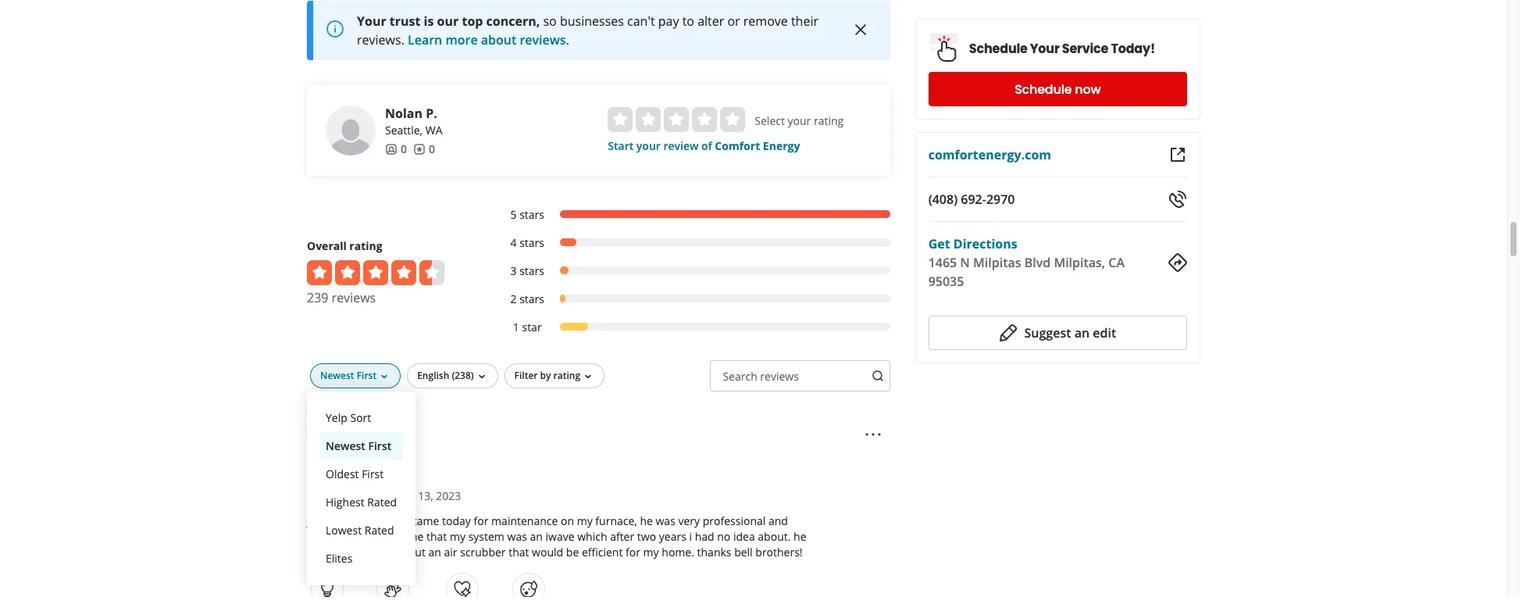 Task type: describe. For each thing, give the bounding box(es) containing it.
about.
[[758, 529, 791, 544]]

filter reviews by 4 stars rating element
[[495, 235, 891, 251]]

brothers!
[[756, 544, 803, 559]]

on
[[561, 513, 574, 528]]

thanks
[[698, 544, 732, 559]]

first for newest first popup button on the left bottom
[[357, 369, 377, 382]]

system
[[469, 529, 505, 544]]

english (238)
[[417, 369, 474, 382]]

which
[[578, 529, 608, 544]]

highest rated
[[326, 494, 397, 509]]

trust
[[390, 12, 421, 29]]

2 horizontal spatial 0
[[429, 141, 435, 156]]

2 horizontal spatial my
[[644, 544, 659, 559]]

newest for newest first popup button on the left bottom
[[320, 369, 354, 382]]

review
[[664, 138, 699, 153]]

your for start
[[637, 138, 661, 153]]

schedule for schedule now
[[1015, 80, 1072, 98]]

search image
[[872, 370, 884, 382]]

2023
[[436, 488, 461, 503]]

0 vertical spatial me
[[408, 529, 424, 544]]

search
[[723, 369, 758, 383]]

0 for tasha j.
[[382, 454, 388, 469]]

stars for 2 stars
[[520, 291, 545, 306]]

0 vertical spatial for
[[474, 513, 489, 528]]

0 horizontal spatial was
[[508, 529, 527, 544]]

schedule your service today!
[[970, 39, 1156, 57]]

rating element
[[608, 107, 746, 132]]

rated for lowest rated
[[365, 523, 394, 537]]

oldest first
[[326, 466, 384, 481]]

so
[[544, 12, 557, 29]]

0 horizontal spatial an
[[429, 544, 441, 559]]

3
[[511, 263, 517, 278]]

your for select
[[788, 113, 811, 128]]

schedule now
[[1015, 80, 1102, 98]]

lowest rated
[[326, 523, 394, 537]]

schedule now link
[[929, 72, 1188, 106]]

reviews. inside 'so businesses can't pay to alter or remove their reviews.'
[[357, 31, 405, 48]]

1465
[[929, 254, 957, 271]]

0 horizontal spatial me
[[346, 544, 363, 559]]

get
[[929, 235, 951, 252]]

no
[[718, 529, 731, 544]]

today!
[[1112, 39, 1156, 57]]

(238)
[[452, 369, 474, 382]]

1 horizontal spatial for
[[626, 544, 641, 559]]

seattle,
[[385, 122, 423, 137]]

professional
[[703, 513, 766, 528]]

1 vertical spatial that
[[509, 544, 529, 559]]

top
[[462, 12, 483, 29]]

13,
[[418, 488, 433, 503]]

idea
[[734, 529, 755, 544]]

4 stars
[[511, 235, 545, 250]]

stars for 3 stars
[[520, 263, 545, 278]]

came
[[412, 513, 440, 528]]

2 reviews. from the left
[[520, 31, 570, 48]]

elites button
[[320, 544, 403, 573]]

wa
[[426, 122, 443, 137]]

start your review of comfort energy
[[608, 138, 801, 153]]

16 review v2 image for tasha
[[395, 455, 407, 468]]

service
[[1063, 39, 1109, 57]]

about inside jason the technician came today for maintenance on my furnace, he was very professional and polite. he informed me that my system was an iwave which after two years i had no idea about. he also let me know about an air scrubber that would be efficient for my home. thanks bell brothers!
[[396, 544, 426, 559]]

know
[[365, 544, 393, 559]]

comfortenergy.com link
[[929, 146, 1052, 163]]

the
[[337, 513, 354, 528]]

stars for 5 stars
[[520, 207, 545, 222]]

2 stars
[[511, 291, 545, 306]]

i
[[690, 529, 692, 544]]

our
[[437, 12, 459, 29]]

milpitas
[[974, 254, 1022, 271]]

4.5 star rating image
[[307, 260, 445, 285]]

reviews for 239 reviews
[[332, 289, 376, 306]]

1 vertical spatial an
[[530, 529, 543, 544]]

suggest
[[1025, 324, 1072, 342]]

be
[[566, 544, 579, 559]]

comfortenergy.com
[[929, 146, 1052, 163]]

p.
[[426, 104, 437, 122]]

also
[[307, 544, 328, 559]]

239
[[307, 289, 329, 306]]

of
[[702, 138, 712, 153]]

n
[[961, 254, 971, 271]]

an inside button
[[1075, 324, 1090, 342]]

friends element for nolan p.
[[385, 141, 407, 157]]

suggest an edit
[[1025, 324, 1117, 342]]

concern,
[[487, 12, 540, 29]]

your trust is our top concern,
[[357, 12, 540, 29]]

edit
[[1093, 324, 1117, 342]]

0 horizontal spatial that
[[427, 529, 447, 544]]

overall rating
[[307, 238, 383, 253]]

about inside info 'alert'
[[481, 31, 517, 48]]

tasha j. link
[[367, 417, 414, 434]]

rating for select your rating
[[814, 113, 844, 128]]

newest for newest first button
[[326, 438, 366, 453]]

2 horizontal spatial he
[[794, 529, 807, 544]]

tasha
[[367, 417, 403, 434]]

j.
[[407, 417, 414, 434]]

menu image
[[864, 425, 883, 444]]

more
[[446, 31, 478, 48]]

air
[[444, 544, 458, 559]]

alter
[[698, 12, 725, 29]]

had
[[695, 529, 715, 544]]

schedule for schedule your service today!
[[970, 39, 1028, 57]]

24 pencil v2 image
[[1000, 324, 1019, 342]]

newest first for newest first button
[[326, 438, 392, 453]]

oldest
[[326, 466, 359, 481]]

oct 13, 2023
[[398, 488, 461, 503]]

blvd
[[1025, 254, 1051, 271]]

today
[[442, 513, 471, 528]]

nolan p. seattle, wa
[[385, 104, 443, 137]]

two
[[638, 529, 657, 544]]

yelp
[[326, 410, 348, 425]]



Task type: vqa. For each thing, say whether or not it's contained in the screenshot.
your to the left
yes



Task type: locate. For each thing, give the bounding box(es) containing it.
photo of nolan p. image
[[326, 105, 376, 155]]

3 stars from the top
[[520, 263, 545, 278]]

(no rating) image
[[608, 107, 746, 132]]

3 stars
[[511, 263, 545, 278]]

pay
[[659, 12, 680, 29]]

can't
[[628, 12, 655, 29]]

about down concern,
[[481, 31, 517, 48]]

16 friends v2 image down seattle,
[[385, 143, 398, 155]]

stars for 4 stars
[[520, 235, 545, 250]]

0 horizontal spatial ca
[[386, 435, 400, 450]]

16 chevron down v2 image for filter by rating
[[582, 370, 595, 383]]

your
[[788, 113, 811, 128], [637, 138, 661, 153]]

(408) 692-2970
[[929, 191, 1015, 208]]

newest first down yelp sort button
[[326, 438, 392, 453]]

ca right milpitas,
[[1109, 254, 1125, 271]]

0 vertical spatial reviews
[[332, 289, 376, 306]]

filter reviews by 1 star rating element
[[495, 319, 891, 335]]

0 horizontal spatial rating
[[350, 238, 383, 253]]

2 vertical spatial my
[[644, 544, 659, 559]]

1 horizontal spatial reviews.
[[520, 31, 570, 48]]

first inside button
[[362, 466, 384, 481]]

1 horizontal spatial he
[[640, 513, 653, 528]]

for up system
[[474, 513, 489, 528]]

16 chevron down v2 image
[[476, 370, 488, 383], [582, 370, 595, 383]]

0 horizontal spatial he
[[342, 529, 355, 544]]

rating inside dropdown button
[[554, 369, 581, 382]]

None radio
[[693, 107, 718, 132], [721, 107, 746, 132], [693, 107, 718, 132], [721, 107, 746, 132]]

rated up technician
[[367, 494, 397, 509]]

16 friends v2 image
[[385, 143, 398, 155], [367, 455, 379, 468]]

1 vertical spatial about
[[396, 544, 426, 559]]

filter reviews by 3 stars rating element
[[495, 263, 891, 279]]

stars right "3"
[[520, 263, 545, 278]]

reviews element down tasha j. ca, ca
[[395, 454, 417, 469]]

get directions 1465 n milpitas blvd milpitas, ca 95035
[[929, 235, 1125, 290]]

reviews element containing 1
[[395, 454, 417, 469]]

rating up 4.5 star rating image on the left
[[350, 238, 383, 253]]

0 horizontal spatial reviews
[[332, 289, 376, 306]]

reviews element for p.
[[413, 141, 435, 157]]

16 review v2 image down wa
[[413, 143, 426, 155]]

1 vertical spatial 1
[[410, 454, 417, 469]]

1 horizontal spatial me
[[408, 529, 424, 544]]

692-
[[961, 191, 987, 208]]

first left 16 chevron down v2 icon
[[357, 369, 377, 382]]

jason
[[307, 513, 335, 528]]

about right know
[[396, 544, 426, 559]]

he right about.
[[794, 529, 807, 544]]

maintenance
[[492, 513, 558, 528]]

reviews right search at the left of page
[[761, 369, 799, 383]]

years
[[659, 529, 687, 544]]

so businesses can't pay to alter or remove their reviews.
[[357, 12, 819, 48]]

rating right by
[[554, 369, 581, 382]]

1 vertical spatial newest
[[326, 438, 366, 453]]

first for oldest first button
[[362, 466, 384, 481]]

he
[[640, 513, 653, 528], [342, 529, 355, 544], [794, 529, 807, 544]]

suggest an edit button
[[929, 316, 1188, 350]]

0 vertical spatial 16 review v2 image
[[413, 143, 426, 155]]

0 vertical spatial first
[[357, 369, 377, 382]]

16 chevron down v2 image inside english (238) dropdown button
[[476, 370, 488, 383]]

yelp sort
[[326, 410, 371, 425]]

0 horizontal spatial 16 chevron down v2 image
[[476, 370, 488, 383]]

oldest first button
[[320, 460, 403, 488]]

is
[[424, 12, 434, 29]]

1 16 chevron down v2 image from the left
[[476, 370, 488, 383]]

my down today
[[450, 529, 466, 544]]

your inside info 'alert'
[[357, 12, 387, 29]]

95035
[[929, 273, 965, 290]]

an
[[1075, 324, 1090, 342], [530, 529, 543, 544], [429, 544, 441, 559]]

4 stars from the top
[[520, 291, 545, 306]]

search reviews
[[723, 369, 799, 383]]

5 stars
[[511, 207, 545, 222]]

16 friends v2 image down ca,
[[367, 455, 379, 468]]

learn more about reviews.
[[408, 31, 570, 48]]

your left trust
[[357, 12, 387, 29]]

1 horizontal spatial 16 chevron down v2 image
[[582, 370, 595, 383]]

ca down tasha j. link on the bottom
[[386, 435, 400, 450]]

1 for 1 star
[[513, 319, 520, 334]]

1 horizontal spatial was
[[656, 513, 676, 528]]

24 info v2 image
[[326, 20, 345, 38]]

for down after
[[626, 544, 641, 559]]

1 horizontal spatial an
[[530, 529, 543, 544]]

rating right select
[[814, 113, 844, 128]]

let
[[331, 544, 343, 559]]

nolan
[[385, 104, 423, 122]]

newest first button
[[310, 363, 401, 388]]

me down came
[[408, 529, 424, 544]]

reviews. down trust
[[357, 31, 405, 48]]

0 horizontal spatial your
[[637, 138, 661, 153]]

0 down wa
[[429, 141, 435, 156]]

newest inside newest first popup button
[[320, 369, 354, 382]]

rated
[[367, 494, 397, 509], [365, 523, 394, 537]]

reviews down 4.5 star rating image on the left
[[332, 289, 376, 306]]

1 horizontal spatial 16 review v2 image
[[413, 143, 426, 155]]

1 vertical spatial reviews
[[761, 369, 799, 383]]

your right select
[[788, 113, 811, 128]]

friends element for tasha j.
[[367, 454, 388, 469]]

elites
[[326, 551, 353, 566]]

0 vertical spatial friends element
[[385, 141, 407, 157]]

newest
[[320, 369, 354, 382], [326, 438, 366, 453]]

informed
[[357, 529, 405, 544]]

0 horizontal spatial 16 friends v2 image
[[367, 455, 379, 468]]

1 vertical spatial rated
[[365, 523, 394, 537]]

reviews element for j.
[[395, 454, 417, 469]]

efficient
[[582, 544, 623, 559]]

1 horizontal spatial rating
[[554, 369, 581, 382]]

1 vertical spatial my
[[450, 529, 466, 544]]

rated inside "button"
[[367, 494, 397, 509]]

bell
[[735, 544, 753, 559]]

1 vertical spatial your
[[637, 138, 661, 153]]

0 horizontal spatial 16 review v2 image
[[395, 455, 407, 468]]

rated up know
[[365, 523, 394, 537]]

2 stars from the top
[[520, 235, 545, 250]]

1 left star at the bottom left of page
[[513, 319, 520, 334]]

1 vertical spatial was
[[508, 529, 527, 544]]

0 vertical spatial about
[[481, 31, 517, 48]]

16 friends v2 image for nolan
[[385, 143, 398, 155]]

ca inside tasha j. ca, ca
[[386, 435, 400, 450]]

0 horizontal spatial 1
[[410, 454, 417, 469]]

0 horizontal spatial about
[[396, 544, 426, 559]]

2 16 chevron down v2 image from the left
[[582, 370, 595, 383]]

2 vertical spatial rating
[[554, 369, 581, 382]]

0 vertical spatial reviews element
[[413, 141, 435, 157]]

that down came
[[427, 529, 447, 544]]

first inside button
[[368, 438, 392, 453]]

  text field
[[711, 360, 891, 391]]

select your rating
[[755, 113, 844, 128]]

an up would on the bottom left of the page
[[530, 529, 543, 544]]

an left air
[[429, 544, 441, 559]]

your right start
[[637, 138, 661, 153]]

1 vertical spatial schedule
[[1015, 80, 1072, 98]]

businesses
[[560, 12, 624, 29]]

1 star
[[513, 319, 542, 334]]

friends element down ca,
[[367, 454, 388, 469]]

2 vertical spatial an
[[429, 544, 441, 559]]

learn
[[408, 31, 443, 48]]

schedule
[[970, 39, 1028, 57], [1015, 80, 1072, 98]]

reviews element
[[413, 141, 435, 157], [395, 454, 417, 469]]

0 vertical spatial your
[[788, 113, 811, 128]]

1 horizontal spatial about
[[481, 31, 517, 48]]

newest first inside newest first popup button
[[320, 369, 377, 382]]

0 vertical spatial an
[[1075, 324, 1090, 342]]

1 vertical spatial friends element
[[367, 454, 388, 469]]

16 review v2 image for nolan
[[413, 143, 426, 155]]

would
[[532, 544, 564, 559]]

1 vertical spatial newest first
[[326, 438, 392, 453]]

stars right '5'
[[520, 207, 545, 222]]

1 vertical spatial 16 review v2 image
[[395, 455, 407, 468]]

0 horizontal spatial reviews.
[[357, 31, 405, 48]]

1 horizontal spatial your
[[788, 113, 811, 128]]

highest
[[326, 494, 365, 509]]

16 review v2 image down tasha j. ca, ca
[[395, 455, 407, 468]]

newest first
[[320, 369, 377, 382], [326, 438, 392, 453]]

stars right 2
[[520, 291, 545, 306]]

rated for highest rated
[[367, 494, 397, 509]]

1 horizontal spatial ca
[[1109, 254, 1125, 271]]

newest first for newest first popup button on the left bottom
[[320, 369, 377, 382]]

0
[[401, 141, 407, 156], [429, 141, 435, 156], [382, 454, 388, 469]]

rating for filter by rating
[[554, 369, 581, 382]]

newest first inside newest first button
[[326, 438, 392, 453]]

0 vertical spatial that
[[427, 529, 447, 544]]

16 chevron down v2 image
[[378, 370, 391, 383]]

sort
[[350, 410, 371, 425]]

1 vertical spatial me
[[346, 544, 363, 559]]

remove
[[744, 12, 788, 29]]

1 vertical spatial your
[[1031, 39, 1060, 57]]

their
[[792, 12, 819, 29]]

overall
[[307, 238, 347, 253]]

english
[[417, 369, 450, 382]]

0 horizontal spatial your
[[357, 12, 387, 29]]

0 down seattle,
[[401, 141, 407, 156]]

reviews element down wa
[[413, 141, 435, 157]]

0 vertical spatial 1
[[513, 319, 520, 334]]

my down two in the bottom of the page
[[644, 544, 659, 559]]

he up two in the bottom of the page
[[640, 513, 653, 528]]

0 vertical spatial 16 friends v2 image
[[385, 143, 398, 155]]

highest rated button
[[320, 488, 403, 516]]

friends element
[[385, 141, 407, 157], [367, 454, 388, 469]]

0 vertical spatial rated
[[367, 494, 397, 509]]

24 phone v2 image
[[1169, 190, 1188, 209]]

newest first left 16 chevron down v2 icon
[[320, 369, 377, 382]]

an left edit
[[1075, 324, 1090, 342]]

ca inside get directions 1465 n milpitas blvd milpitas, ca 95035
[[1109, 254, 1125, 271]]

16 chevron down v2 image right filter by rating
[[582, 370, 595, 383]]

24 directions v2 image
[[1169, 253, 1188, 272]]

1 vertical spatial reviews element
[[395, 454, 417, 469]]

stars right 4 at the left top
[[520, 235, 545, 250]]

reviews. down "so" on the top left of the page
[[520, 31, 570, 48]]

2 horizontal spatial rating
[[814, 113, 844, 128]]

1
[[513, 319, 520, 334], [410, 454, 417, 469]]

2
[[511, 291, 517, 306]]

he down the
[[342, 529, 355, 544]]

directions
[[954, 235, 1018, 252]]

photo of tasha j. image
[[307, 418, 357, 468]]

yelp sort button
[[320, 404, 403, 432]]

start
[[608, 138, 634, 153]]

1 stars from the top
[[520, 207, 545, 222]]

reviews.
[[357, 31, 405, 48], [520, 31, 570, 48]]

24 external link v2 image
[[1169, 145, 1188, 164]]

5
[[511, 207, 517, 222]]

first
[[357, 369, 377, 382], [368, 438, 392, 453], [362, 466, 384, 481]]

16 review v2 image
[[413, 143, 426, 155], [395, 455, 407, 468]]

scrubber
[[460, 544, 506, 559]]

1 horizontal spatial reviews
[[761, 369, 799, 383]]

0 horizontal spatial 0
[[382, 454, 388, 469]]

that left would on the bottom left of the page
[[509, 544, 529, 559]]

0 down ca,
[[382, 454, 388, 469]]

first inside popup button
[[357, 369, 377, 382]]

english (238) button
[[407, 363, 498, 388]]

filter reviews by 5 stars rating element
[[495, 207, 891, 223]]

1 vertical spatial first
[[368, 438, 392, 453]]

1 horizontal spatial my
[[577, 513, 593, 528]]

2 horizontal spatial an
[[1075, 324, 1090, 342]]

and
[[769, 513, 788, 528]]

1 vertical spatial 16 friends v2 image
[[367, 455, 379, 468]]

learn more about reviews. link
[[408, 31, 570, 48]]

me
[[408, 529, 424, 544], [346, 544, 363, 559]]

lowest rated button
[[320, 516, 403, 544]]

schedule left now
[[1015, 80, 1072, 98]]

newest inside newest first button
[[326, 438, 366, 453]]

first for newest first button
[[368, 438, 392, 453]]

0 vertical spatial newest first
[[320, 369, 377, 382]]

(408)
[[929, 191, 958, 208]]

0 horizontal spatial my
[[450, 529, 466, 544]]

close image
[[852, 20, 870, 39]]

2 vertical spatial first
[[362, 466, 384, 481]]

1 horizontal spatial your
[[1031, 39, 1060, 57]]

0 for nolan p.
[[401, 141, 407, 156]]

reviews element containing 0
[[413, 141, 435, 157]]

filter reviews by 2 stars rating element
[[495, 291, 891, 307]]

newest up yelp
[[320, 369, 354, 382]]

reviews for search reviews
[[761, 369, 799, 383]]

0 vertical spatial was
[[656, 513, 676, 528]]

was down maintenance
[[508, 529, 527, 544]]

iwave
[[546, 529, 575, 544]]

16 chevron down v2 image right (238)
[[476, 370, 488, 383]]

0 vertical spatial your
[[357, 12, 387, 29]]

your left service
[[1031, 39, 1060, 57]]

1 reviews. from the left
[[357, 31, 405, 48]]

0 vertical spatial newest
[[320, 369, 354, 382]]

16 friends v2 image for tasha
[[367, 455, 379, 468]]

16 chevron down v2 image for english (238)
[[476, 370, 488, 383]]

1 horizontal spatial 16 friends v2 image
[[385, 143, 398, 155]]

jason the technician came today for maintenance on my furnace, he was very professional and polite. he informed me that my system was an iwave which after two years i had no idea about. he also let me know about an air scrubber that would be efficient for my home. thanks bell brothers!
[[307, 513, 807, 559]]

was up years
[[656, 513, 676, 528]]

1 vertical spatial rating
[[350, 238, 383, 253]]

16 chevron down v2 image inside filter by rating dropdown button
[[582, 370, 595, 383]]

0 vertical spatial schedule
[[970, 39, 1028, 57]]

None radio
[[608, 107, 633, 132], [636, 107, 661, 132], [665, 107, 690, 132], [608, 107, 633, 132], [636, 107, 661, 132], [665, 107, 690, 132]]

schedule up schedule now
[[970, 39, 1028, 57]]

0 horizontal spatial for
[[474, 513, 489, 528]]

5 star rating image
[[307, 488, 392, 504]]

stars
[[520, 207, 545, 222], [520, 235, 545, 250], [520, 263, 545, 278], [520, 291, 545, 306]]

info alert
[[307, 1, 891, 60]]

my right "on"
[[577, 513, 593, 528]]

friends element down seattle,
[[385, 141, 407, 157]]

very
[[679, 513, 700, 528]]

me right let
[[346, 544, 363, 559]]

0 vertical spatial my
[[577, 513, 593, 528]]

lowest
[[326, 523, 362, 537]]

1 up oct
[[410, 454, 417, 469]]

reviews
[[332, 289, 376, 306], [761, 369, 799, 383]]

0 vertical spatial ca
[[1109, 254, 1125, 271]]

1 for 1
[[410, 454, 417, 469]]

technician
[[357, 513, 409, 528]]

1 horizontal spatial that
[[509, 544, 529, 559]]

1 horizontal spatial 1
[[513, 319, 520, 334]]

1 vertical spatial for
[[626, 544, 641, 559]]

that
[[427, 529, 447, 544], [509, 544, 529, 559]]

filter by rating button
[[505, 363, 605, 388]]

rated inside button
[[365, 523, 394, 537]]

newest down yelp sort
[[326, 438, 366, 453]]

milpitas,
[[1055, 254, 1106, 271]]

my
[[577, 513, 593, 528], [450, 529, 466, 544], [644, 544, 659, 559]]

1 horizontal spatial 0
[[401, 141, 407, 156]]

first down newest first button
[[362, 466, 384, 481]]

1 vertical spatial ca
[[386, 435, 400, 450]]

0 vertical spatial rating
[[814, 113, 844, 128]]

oct
[[398, 488, 415, 503]]

first down tasha
[[368, 438, 392, 453]]



